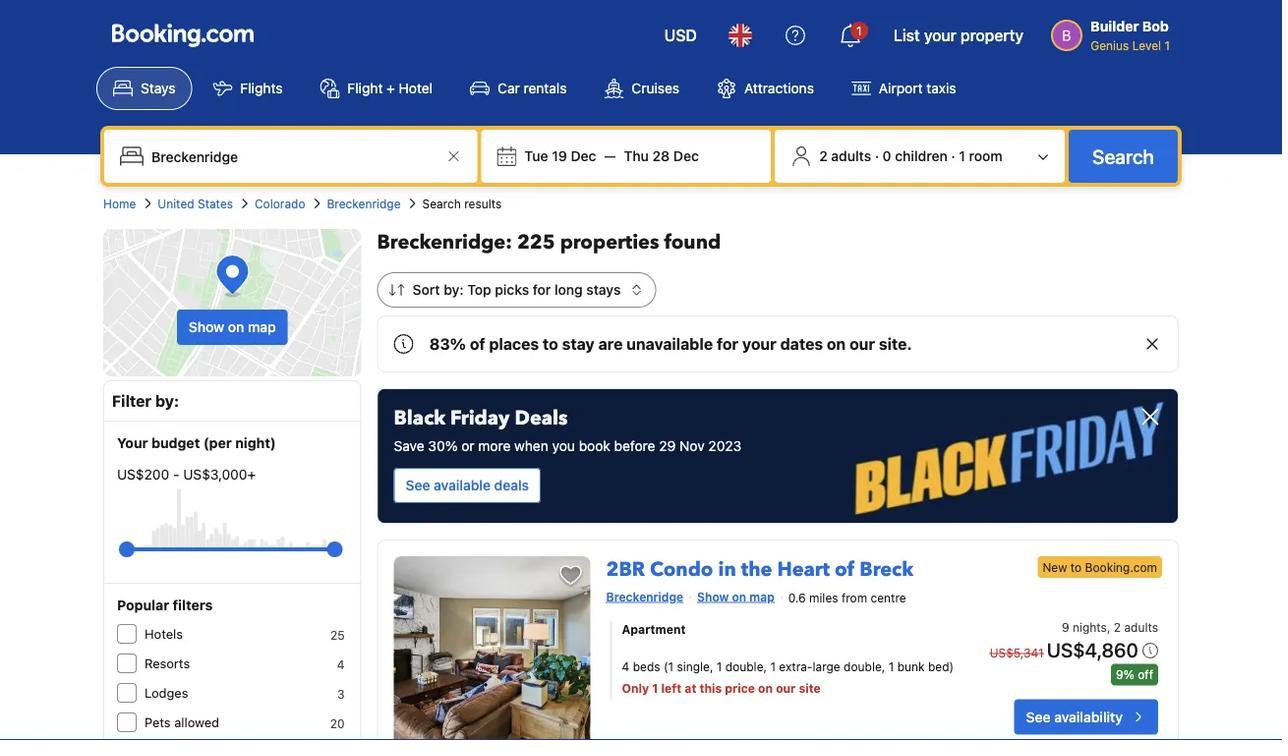 Task type: describe. For each thing, give the bounding box(es) containing it.
flights
[[240, 80, 283, 96]]

us$3,000+
[[183, 467, 256, 483]]

by: for filter
[[155, 392, 179, 411]]

see available deals button
[[394, 468, 541, 504]]

apartment
[[622, 623, 686, 637]]

beds
[[633, 660, 661, 674]]

more
[[479, 438, 511, 455]]

colorado
[[255, 197, 305, 211]]

1 vertical spatial map
[[750, 590, 775, 604]]

0 vertical spatial breckenridge
[[327, 197, 401, 211]]

1 double, from the left
[[726, 660, 767, 674]]

availability
[[1055, 709, 1124, 725]]

rentals
[[524, 80, 567, 96]]

budget
[[151, 435, 200, 452]]

black friday deals image
[[378, 390, 1179, 523]]

miles
[[810, 592, 839, 605]]

search results
[[423, 197, 502, 211]]

builder
[[1091, 18, 1140, 34]]

stays
[[141, 80, 176, 96]]

pets
[[145, 716, 171, 731]]

stays
[[587, 282, 621, 298]]

0
[[883, 148, 892, 164]]

2 adults · 0 children · 1 room
[[820, 148, 1003, 164]]

home link
[[103, 195, 136, 213]]

list your property
[[894, 26, 1024, 45]]

allowed
[[174, 716, 219, 731]]

1 up this
[[717, 660, 723, 674]]

united states link
[[158, 195, 233, 213]]

pets allowed
[[145, 716, 219, 731]]

breckenridge link
[[327, 195, 401, 213]]

are
[[599, 335, 623, 354]]

off
[[1139, 668, 1154, 682]]

at
[[685, 682, 697, 696]]

0.6
[[789, 592, 806, 605]]

bunk
[[898, 660, 925, 674]]

usd button
[[653, 12, 709, 59]]

in
[[719, 557, 737, 584]]

tue
[[525, 148, 549, 164]]

filters
[[173, 598, 213, 614]]

25
[[330, 629, 345, 642]]

1 left bunk
[[889, 660, 895, 674]]

large
[[813, 660, 841, 674]]

2023
[[709, 438, 742, 455]]

hotel
[[399, 80, 433, 96]]

2 adults · 0 children · 1 room button
[[783, 138, 1058, 175]]

black
[[394, 405, 446, 432]]

new to booking.com
[[1043, 561, 1158, 575]]

or
[[462, 438, 475, 455]]

breck
[[860, 557, 914, 584]]

new
[[1043, 561, 1068, 575]]

booking.com image
[[112, 24, 254, 47]]

thu 28 dec button
[[616, 139, 707, 174]]

unavailable
[[627, 335, 713, 354]]

see availability
[[1027, 709, 1124, 725]]

(1
[[664, 660, 674, 674]]

airport
[[879, 80, 923, 96]]

2 inside button
[[820, 148, 828, 164]]

on inside button
[[228, 319, 244, 335]]

taxis
[[927, 80, 957, 96]]

us$200 - us$3,000+
[[117, 467, 256, 483]]

1 inside builder bob genius level 1
[[1165, 38, 1171, 52]]

2br condo in the heart of breck image
[[394, 557, 591, 741]]

properties
[[560, 229, 660, 256]]

see availability link
[[1015, 700, 1159, 735]]

30%
[[428, 438, 458, 455]]

9 nights , 2 adults
[[1063, 621, 1159, 635]]

sort by: top picks for long stays
[[413, 282, 621, 298]]

list
[[894, 26, 921, 45]]

us$200
[[117, 467, 169, 483]]

1 vertical spatial to
[[1071, 561, 1082, 575]]

83% of places to stay are unavailable for your dates on our site.
[[429, 335, 913, 354]]

us$5,341
[[990, 647, 1044, 660]]

Where are you going? field
[[144, 139, 442, 174]]

1 horizontal spatial show on map
[[698, 590, 775, 604]]

list your property link
[[882, 12, 1036, 59]]

2 double, from the left
[[844, 660, 886, 674]]

cruises
[[632, 80, 680, 96]]

airport taxis link
[[835, 67, 974, 110]]

9
[[1063, 621, 1070, 635]]

home
[[103, 197, 136, 211]]

1 vertical spatial 2
[[1115, 621, 1122, 635]]

states
[[198, 197, 233, 211]]

property
[[961, 26, 1024, 45]]

resorts
[[145, 657, 190, 671]]

by: for sort
[[444, 282, 464, 298]]

-
[[173, 467, 180, 483]]

genius
[[1091, 38, 1130, 52]]

united
[[158, 197, 194, 211]]



Task type: vqa. For each thing, say whether or not it's contained in the screenshot.


Task type: locate. For each thing, give the bounding box(es) containing it.
extra-
[[780, 660, 813, 674]]

0 horizontal spatial show on map
[[189, 319, 276, 335]]

double, up 'price'
[[726, 660, 767, 674]]

left
[[662, 682, 682, 696]]

flight
[[348, 80, 383, 96]]

1 horizontal spatial our
[[850, 335, 876, 354]]

1 horizontal spatial 2
[[1115, 621, 1122, 635]]

our inside the 4 beds (1 single, 1 double, 1 extra-large double, 1 bunk bed) only 1 left at this price on our site
[[776, 682, 796, 696]]

only
[[622, 682, 650, 696]]

places
[[489, 335, 539, 354]]

adults left the 0
[[832, 148, 872, 164]]

us$4,860
[[1047, 639, 1139, 662]]

0 horizontal spatial dec
[[571, 148, 597, 164]]

flights link
[[196, 67, 300, 110]]

from
[[842, 592, 868, 605]]

thu
[[624, 148, 649, 164]]

your account menu builder bob genius level 1 element
[[1052, 9, 1179, 54]]

1 vertical spatial adults
[[1125, 621, 1159, 635]]

0 horizontal spatial of
[[470, 335, 486, 354]]

1 vertical spatial of
[[835, 557, 855, 584]]

deals
[[515, 405, 568, 432]]

0 vertical spatial adults
[[832, 148, 872, 164]]

1 horizontal spatial of
[[835, 557, 855, 584]]

2 right ,
[[1115, 621, 1122, 635]]

search for search
[[1093, 145, 1155, 168]]

4 for 4
[[337, 658, 345, 672]]

4 left 'beds'
[[622, 660, 630, 674]]

results
[[465, 197, 502, 211]]

adults
[[832, 148, 872, 164], [1125, 621, 1159, 635]]

0 horizontal spatial show
[[189, 319, 224, 335]]

you
[[553, 438, 575, 455]]

0 vertical spatial map
[[248, 319, 276, 335]]

0 horizontal spatial your
[[743, 335, 777, 354]]

adults right ,
[[1125, 621, 1159, 635]]

1
[[857, 24, 863, 37], [1165, 38, 1171, 52], [960, 148, 966, 164], [717, 660, 723, 674], [771, 660, 776, 674], [889, 660, 895, 674], [653, 682, 659, 696]]

0 vertical spatial show
[[189, 319, 224, 335]]

1 horizontal spatial your
[[925, 26, 957, 45]]

0 vertical spatial show on map
[[189, 319, 276, 335]]

0 vertical spatial our
[[850, 335, 876, 354]]

car
[[498, 80, 520, 96]]

map inside button
[[248, 319, 276, 335]]

night)
[[235, 435, 276, 452]]

1 horizontal spatial see
[[1027, 709, 1051, 725]]

lodges
[[145, 686, 188, 701]]

29
[[659, 438, 676, 455]]

search results updated. breckenridge: 225 properties found. element
[[377, 229, 1180, 257]]

1 horizontal spatial for
[[717, 335, 739, 354]]

1 horizontal spatial ·
[[952, 148, 956, 164]]

1 horizontal spatial double,
[[844, 660, 886, 674]]

0 horizontal spatial breckenridge
[[327, 197, 401, 211]]

double, right the large at right bottom
[[844, 660, 886, 674]]

1 · from the left
[[875, 148, 880, 164]]

1 vertical spatial breckenridge
[[607, 590, 684, 604]]

see for see availability
[[1027, 709, 1051, 725]]

1 right "level"
[[1165, 38, 1171, 52]]

0 horizontal spatial adults
[[832, 148, 872, 164]]

flight + hotel
[[348, 80, 433, 96]]

by: right filter
[[155, 392, 179, 411]]

0 horizontal spatial 2
[[820, 148, 828, 164]]

2 left the 0
[[820, 148, 828, 164]]

9% off
[[1117, 668, 1154, 682]]

0 vertical spatial see
[[406, 478, 430, 494]]

show on map inside button
[[189, 319, 276, 335]]

0 horizontal spatial double,
[[726, 660, 767, 674]]

dec right 19
[[571, 148, 597, 164]]

4 inside the 4 beds (1 single, 1 double, 1 extra-large double, 1 bunk bed) only 1 left at this price on our site
[[622, 660, 630, 674]]

of right 83%
[[470, 335, 486, 354]]

see
[[406, 478, 430, 494], [1027, 709, 1051, 725]]

picks
[[495, 282, 529, 298]]

0 vertical spatial search
[[1093, 145, 1155, 168]]

20
[[330, 717, 345, 731]]

search button
[[1069, 130, 1179, 183]]

4 for 4 beds (1 single, 1 double, 1 extra-large double, 1 bunk bed) only 1 left at this price on our site
[[622, 660, 630, 674]]

breckenridge:
[[377, 229, 512, 256]]

filter by:
[[112, 392, 179, 411]]

car rentals
[[498, 80, 567, 96]]

1 horizontal spatial 4
[[622, 660, 630, 674]]

1 vertical spatial show on map
[[698, 590, 775, 604]]

2br
[[607, 557, 645, 584]]

this
[[700, 682, 722, 696]]

filter
[[112, 392, 152, 411]]

your right list at the top right of the page
[[925, 26, 957, 45]]

0.6 miles from centre
[[789, 592, 907, 605]]

book
[[579, 438, 611, 455]]

· right children
[[952, 148, 956, 164]]

,
[[1108, 621, 1111, 635]]

83%
[[429, 335, 466, 354]]

1 dec from the left
[[571, 148, 597, 164]]

0 horizontal spatial our
[[776, 682, 796, 696]]

map
[[248, 319, 276, 335], [750, 590, 775, 604]]

1 inside dropdown button
[[857, 24, 863, 37]]

usd
[[665, 26, 697, 45]]

nov
[[680, 438, 705, 455]]

0 horizontal spatial by:
[[155, 392, 179, 411]]

for left long
[[533, 282, 551, 298]]

1 horizontal spatial dec
[[674, 148, 699, 164]]

1 left left
[[653, 682, 659, 696]]

1 button
[[827, 12, 875, 59]]

1 vertical spatial show
[[698, 590, 729, 604]]

1 horizontal spatial breckenridge
[[607, 590, 684, 604]]

19
[[552, 148, 567, 164]]

see down save
[[406, 478, 430, 494]]

1 vertical spatial your
[[743, 335, 777, 354]]

show inside button
[[189, 319, 224, 335]]

available
[[434, 478, 491, 494]]

level
[[1133, 38, 1162, 52]]

· left the 0
[[875, 148, 880, 164]]

attractions
[[745, 80, 815, 96]]

225
[[517, 229, 556, 256]]

friday
[[451, 405, 510, 432]]

builder bob genius level 1
[[1091, 18, 1171, 52]]

0 vertical spatial to
[[543, 335, 559, 354]]

dates
[[781, 335, 824, 354]]

search inside button
[[1093, 145, 1155, 168]]

28
[[653, 148, 670, 164]]

0 vertical spatial by:
[[444, 282, 464, 298]]

breckenridge right colorado 'link'
[[327, 197, 401, 211]]

2 · from the left
[[952, 148, 956, 164]]

0 vertical spatial 2
[[820, 148, 828, 164]]

1 horizontal spatial adults
[[1125, 621, 1159, 635]]

1 horizontal spatial by:
[[444, 282, 464, 298]]

breckenridge: 225 properties found
[[377, 229, 721, 256]]

bob
[[1143, 18, 1170, 34]]

1 horizontal spatial search
[[1093, 145, 1155, 168]]

1 inside button
[[960, 148, 966, 164]]

by: left top
[[444, 282, 464, 298]]

show on map
[[189, 319, 276, 335], [698, 590, 775, 604]]

breckenridge down "2br"
[[607, 590, 684, 604]]

group
[[127, 534, 335, 566]]

see left availability
[[1027, 709, 1051, 725]]

show
[[189, 319, 224, 335], [698, 590, 729, 604]]

see inside button
[[406, 478, 430, 494]]

0 horizontal spatial ·
[[875, 148, 880, 164]]

of
[[470, 335, 486, 354], [835, 557, 855, 584]]

0 horizontal spatial see
[[406, 478, 430, 494]]

—
[[605, 148, 616, 164]]

hotels
[[145, 627, 183, 642]]

0 horizontal spatial map
[[248, 319, 276, 335]]

stay
[[562, 335, 595, 354]]

on inside the 4 beds (1 single, 1 double, 1 extra-large double, 1 bunk bed) only 1 left at this price on our site
[[759, 682, 773, 696]]

your left dates
[[743, 335, 777, 354]]

2 dec from the left
[[674, 148, 699, 164]]

for
[[533, 282, 551, 298], [717, 335, 739, 354]]

cruises link
[[588, 67, 697, 110]]

1 left list at the top right of the page
[[857, 24, 863, 37]]

see for see available deals
[[406, 478, 430, 494]]

1 left extra- in the bottom right of the page
[[771, 660, 776, 674]]

0 vertical spatial your
[[925, 26, 957, 45]]

1 horizontal spatial map
[[750, 590, 775, 604]]

our left the site.
[[850, 335, 876, 354]]

2br condo in the heart of breck link
[[607, 549, 914, 584]]

1 vertical spatial our
[[776, 682, 796, 696]]

0 horizontal spatial 4
[[337, 658, 345, 672]]

to right new
[[1071, 561, 1082, 575]]

adults inside button
[[832, 148, 872, 164]]

1 horizontal spatial show
[[698, 590, 729, 604]]

show on map button
[[177, 310, 288, 345]]

when
[[515, 438, 549, 455]]

1 left room
[[960, 148, 966, 164]]

of up 0.6 miles from centre
[[835, 557, 855, 584]]

for right unavailable
[[717, 335, 739, 354]]

1 vertical spatial search
[[423, 197, 461, 211]]

0 horizontal spatial search
[[423, 197, 461, 211]]

4 up 3
[[337, 658, 345, 672]]

condo
[[650, 557, 714, 584]]

site.
[[879, 335, 913, 354]]

on
[[228, 319, 244, 335], [827, 335, 846, 354], [732, 590, 747, 604], [759, 682, 773, 696]]

0 horizontal spatial for
[[533, 282, 551, 298]]

attractions link
[[701, 67, 831, 110]]

stays link
[[96, 67, 192, 110]]

top
[[468, 282, 492, 298]]

heart
[[778, 557, 830, 584]]

our down extra- in the bottom right of the page
[[776, 682, 796, 696]]

your
[[925, 26, 957, 45], [743, 335, 777, 354]]

1 vertical spatial by:
[[155, 392, 179, 411]]

to left stay
[[543, 335, 559, 354]]

room
[[970, 148, 1003, 164]]

0 vertical spatial for
[[533, 282, 551, 298]]

0 vertical spatial of
[[470, 335, 486, 354]]

single,
[[677, 660, 714, 674]]

by:
[[444, 282, 464, 298], [155, 392, 179, 411]]

booking.com
[[1086, 561, 1158, 575]]

popular filters
[[117, 598, 213, 614]]

0 horizontal spatial to
[[543, 335, 559, 354]]

1 vertical spatial for
[[717, 335, 739, 354]]

4
[[337, 658, 345, 672], [622, 660, 630, 674]]

see available deals
[[406, 478, 529, 494]]

1 vertical spatial see
[[1027, 709, 1051, 725]]

(per
[[203, 435, 232, 452]]

price
[[725, 682, 756, 696]]

1 horizontal spatial to
[[1071, 561, 1082, 575]]

search for search results
[[423, 197, 461, 211]]

dec right 28
[[674, 148, 699, 164]]



